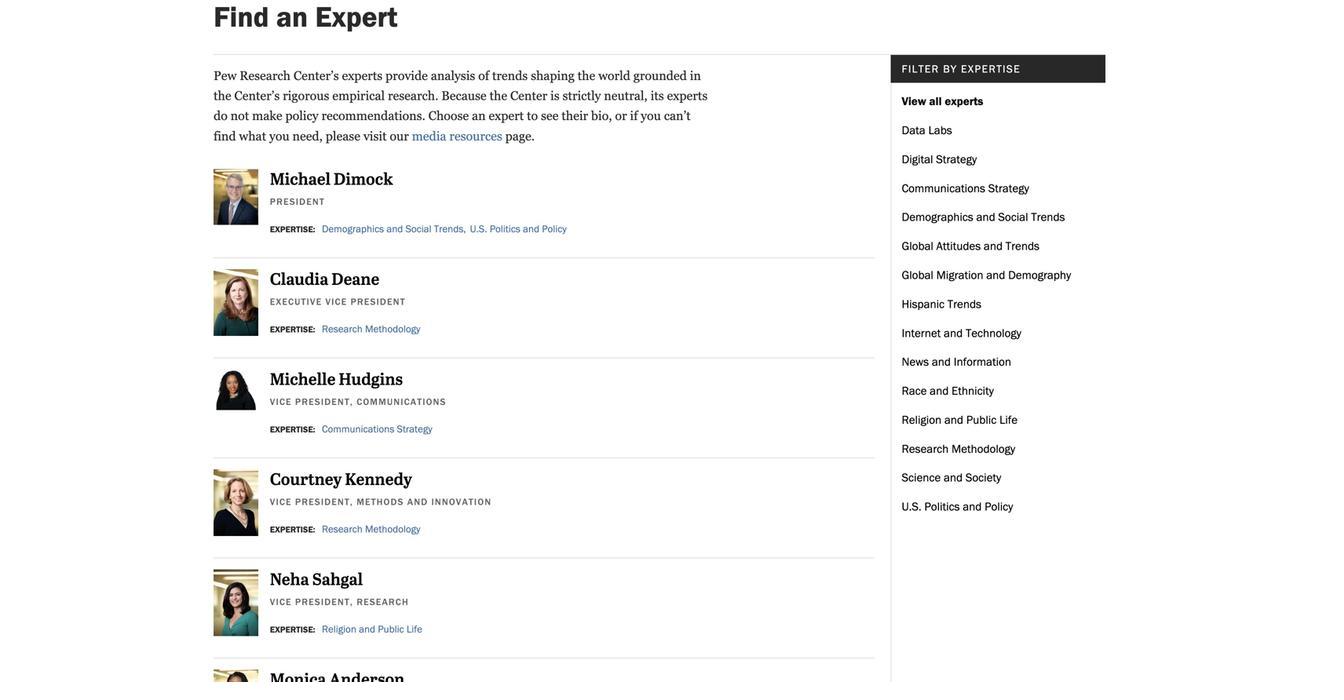 Task type: locate. For each thing, give the bounding box(es) containing it.
4 expertise: from the top
[[270, 525, 315, 535]]

and inside "link"
[[944, 471, 963, 485]]

research methodology link for courtney kennedy
[[322, 512, 420, 547]]

0 vertical spatial religion
[[902, 413, 942, 427]]

3 president, from the top
[[295, 596, 353, 608]]

demographics and social trends link down dimock
[[322, 211, 466, 247]]

president, down sahgal
[[295, 596, 353, 608]]

strategy inside "link"
[[936, 152, 977, 166]]

0 horizontal spatial strategy
[[397, 423, 432, 435]]

1 vertical spatial u.s.
[[902, 500, 922, 514]]

global left attitudes
[[902, 239, 934, 253]]

in
[[690, 69, 701, 83]]

global migration and demography
[[902, 268, 1071, 282]]

0 vertical spatial policy
[[542, 223, 567, 235]]

experts up 'empirical'
[[342, 69, 383, 83]]

and right methods
[[407, 496, 428, 508]]

2 vertical spatial strategy
[[397, 423, 432, 435]]

vice down michelle
[[270, 396, 292, 408]]

ethnicity
[[952, 384, 994, 398]]

michael
[[270, 171, 331, 190]]

president inside claudia deane executive vice president
[[351, 296, 406, 307]]

internet
[[902, 326, 941, 340]]

0 horizontal spatial public
[[378, 623, 404, 636]]

media resources link
[[412, 129, 502, 143]]

vice
[[325, 296, 347, 307], [270, 396, 292, 408], [270, 496, 292, 508], [270, 596, 292, 608]]

0 vertical spatial u.s.
[[470, 223, 487, 235]]

strictly
[[563, 89, 601, 103]]

our
[[390, 129, 409, 143]]

0 vertical spatial communications strategy link
[[902, 172, 1095, 201]]

expertise: research methodology for kennedy
[[270, 523, 420, 536]]

public down ethnicity
[[967, 413, 997, 427]]

can't
[[664, 109, 691, 123]]

experts right the all
[[945, 94, 984, 109]]

you right if
[[641, 109, 661, 123]]

1 horizontal spatial experts
[[945, 94, 984, 109]]

filter by expertise
[[902, 62, 1021, 75]]

0 horizontal spatial u.s.
[[470, 223, 487, 235]]

2 global from the top
[[902, 268, 934, 282]]

and down dimock
[[387, 223, 403, 235]]

expertise: research methodology down methods
[[270, 523, 420, 536]]

0 horizontal spatial religion and public life link
[[322, 612, 422, 647]]

0 vertical spatial research methodology link
[[322, 311, 420, 347]]

experts
[[342, 69, 383, 83], [945, 94, 984, 109]]

communications strategy link up demographics and social trends
[[902, 172, 1095, 201]]

research methodology link
[[322, 311, 420, 347], [902, 433, 1095, 462], [322, 512, 420, 547]]

and up global migration and demography link
[[984, 239, 1003, 253]]

1 vertical spatial global
[[902, 268, 934, 282]]

1 horizontal spatial strategy
[[936, 152, 977, 166]]

1 expertise: from the top
[[270, 224, 315, 235]]

religion down the race
[[902, 413, 942, 427]]

expertise: down executive
[[270, 324, 315, 335]]

u.s.
[[470, 223, 487, 235], [902, 500, 922, 514]]

1 vertical spatial religion
[[322, 623, 356, 636]]

news and information link
[[902, 346, 1095, 375]]

research methodology link up society on the right
[[902, 433, 1095, 462]]

research up science
[[902, 442, 949, 456]]

research down claudia deane executive vice president
[[322, 323, 363, 335]]

race and ethnicity link
[[902, 375, 1095, 404]]

religion and public life link down ethnicity
[[902, 404, 1095, 433]]

research methodology link down methods
[[322, 512, 420, 547]]

and up "news and information"
[[944, 326, 963, 340]]

research up 'expertise: religion and public life'
[[357, 596, 409, 608]]

policy
[[542, 223, 567, 235], [985, 500, 1013, 514]]

global inside 'link'
[[902, 239, 934, 253]]

media
[[412, 129, 446, 143]]

1 vertical spatial communications
[[357, 396, 447, 408]]

president down "deane"
[[351, 296, 406, 307]]

and down neha sahgal vice president, research
[[359, 623, 375, 636]]

experts inside pew research center's experts provide analysis of trends shaping the world grounded in the center's rigorous empirical research. because the center is strictly neutral, its experts do not make policy recommendations. choose an expert to see their bio, or if you can't find what you need, please visit our
[[342, 69, 383, 83]]

research methodology link for claudia deane
[[322, 311, 420, 347]]

and up research methodology
[[945, 413, 964, 427]]

pew
[[214, 69, 237, 83]]

world
[[599, 69, 631, 83]]

vice for michelle
[[270, 396, 292, 408]]

center's up make
[[234, 89, 280, 103]]

0 vertical spatial strategy
[[936, 152, 977, 166]]

0 vertical spatial global
[[902, 239, 934, 253]]

1 horizontal spatial public
[[967, 413, 997, 427]]

u.s. politics and policy link
[[470, 211, 567, 247], [902, 491, 1095, 514]]

president inside the michael dimock president
[[270, 196, 325, 207]]

1 horizontal spatial religion and public life link
[[902, 404, 1095, 433]]

research right the pew
[[240, 69, 291, 83]]

demographics
[[902, 210, 974, 224], [322, 223, 384, 235]]

0 horizontal spatial communications strategy link
[[322, 411, 432, 447]]

you
[[641, 109, 661, 123], [269, 129, 290, 143]]

president, inside courtney kennedy vice president, methods and innovation
[[295, 496, 353, 508]]

vice inside michelle hudgins vice president, communications
[[270, 396, 292, 408]]

vice inside neha sahgal vice president, research
[[270, 596, 292, 608]]

religion down neha sahgal vice president, research
[[322, 623, 356, 636]]

bio,
[[591, 109, 612, 123]]

0 vertical spatial communications
[[902, 181, 986, 195]]

research inside pew research center's experts provide analysis of trends shaping the world grounded in the center's rigorous empirical research. because the center is strictly neutral, its experts do not make policy recommendations. choose an expert to see their bio, or if you can't find what you need, please visit our
[[240, 69, 291, 83]]

and down society on the right
[[963, 500, 982, 514]]

communications
[[902, 181, 986, 195], [357, 396, 447, 408], [322, 423, 394, 435]]

expertise: research methodology down claudia deane executive vice president
[[270, 323, 420, 335]]

methodology for claudia deane
[[365, 323, 420, 335]]

expertise: down michael
[[270, 224, 315, 235]]

1 horizontal spatial the
[[490, 89, 507, 103]]

expertise: down michelle
[[270, 424, 315, 435]]

president
[[270, 196, 325, 207], [351, 296, 406, 307]]

1 horizontal spatial demographics and social trends link
[[902, 201, 1095, 230]]

courtney kennedy vice president, methods and innovation
[[270, 472, 492, 508]]

0 horizontal spatial life
[[407, 623, 422, 636]]

1 horizontal spatial u.s.
[[902, 500, 922, 514]]

center's
[[294, 69, 339, 83], [234, 89, 280, 103]]

1 global from the top
[[902, 239, 934, 253]]

0 horizontal spatial policy
[[542, 223, 567, 235]]

methodology down methods
[[365, 523, 420, 536]]

strategy
[[936, 152, 977, 166], [989, 181, 1029, 195], [397, 423, 432, 435]]

0 horizontal spatial u.s. politics and policy link
[[470, 211, 567, 247]]

digital strategy link
[[902, 143, 1095, 172]]

policy down michael dimock link
[[542, 223, 567, 235]]

and inside courtney kennedy vice president, methods and innovation
[[407, 496, 428, 508]]

0 vertical spatial public
[[967, 413, 997, 427]]

expertise: for courtney
[[270, 525, 315, 535]]

and up u.s. politics and policy
[[944, 471, 963, 485]]

1 horizontal spatial politics
[[925, 500, 960, 514]]

communications down digital strategy on the top right of the page
[[902, 181, 986, 195]]

0 vertical spatial center's
[[294, 69, 339, 83]]

the up strictly
[[578, 69, 595, 83]]

vice for courtney
[[270, 496, 292, 508]]

strategy up kennedy
[[397, 423, 432, 435]]

global up hispanic
[[902, 268, 934, 282]]

shaping
[[531, 69, 575, 83]]

president down michael
[[270, 196, 325, 207]]

u.s. politics and policy link down michael dimock link
[[470, 211, 567, 247]]

race and ethnicity
[[902, 384, 994, 398]]

vice inside claudia deane executive vice president
[[325, 296, 347, 307]]

0 horizontal spatial politics
[[490, 223, 521, 235]]

2 expertise: research methodology from the top
[[270, 523, 420, 536]]

demographics and social trends link
[[902, 201, 1095, 230], [322, 211, 466, 247]]

methodology up hudgins
[[365, 323, 420, 335]]

find
[[214, 129, 236, 143]]

expertise: research methodology
[[270, 323, 420, 335], [270, 523, 420, 536]]

vice down courtney
[[270, 496, 292, 508]]

vice down "deane"
[[325, 296, 347, 307]]

0 vertical spatial life
[[1000, 413, 1018, 427]]

its experts
[[651, 89, 708, 103]]

religion and public life link
[[902, 404, 1095, 433], [322, 612, 422, 647]]

center's up rigorous
[[294, 69, 339, 83]]

1 horizontal spatial president
[[351, 296, 406, 307]]

1 vertical spatial politics
[[925, 500, 960, 514]]

2 vertical spatial president,
[[295, 596, 353, 608]]

michelle
[[270, 371, 336, 390]]

view
[[902, 94, 926, 109]]

strategy for communications strategy
[[989, 181, 1029, 195]]

pew research center's experts provide analysis of trends shaping the world grounded in the center's rigorous empirical research. because the center is strictly neutral, its experts do not make policy recommendations. choose an expert to see their bio, or if you can't find what you need, please visit our
[[214, 69, 708, 143]]

1 vertical spatial expertise: research methodology
[[270, 523, 420, 536]]

communications down michelle hudgins vice president, communications
[[322, 423, 394, 435]]

expertise: inside expertise: communications strategy
[[270, 424, 315, 435]]

5 expertise: from the top
[[270, 625, 315, 635]]

data
[[902, 123, 926, 137]]

0 vertical spatial experts
[[342, 69, 383, 83]]

0 horizontal spatial president
[[270, 196, 325, 207]]

demographics and social trends
[[902, 210, 1065, 224]]

public
[[967, 413, 997, 427], [378, 623, 404, 636]]

communications strategy link
[[902, 172, 1095, 201], [322, 411, 432, 447]]

1 horizontal spatial you
[[641, 109, 661, 123]]

1 horizontal spatial policy
[[985, 500, 1013, 514]]

0 horizontal spatial experts
[[342, 69, 383, 83]]

0 vertical spatial president,
[[295, 396, 353, 408]]

0 vertical spatial politics
[[490, 223, 521, 235]]

neutral,
[[604, 89, 648, 103]]

global attitudes and trends
[[902, 239, 1040, 253]]

migration
[[937, 268, 984, 282]]

0 horizontal spatial center's
[[234, 89, 280, 103]]

methodology up society on the right
[[952, 442, 1016, 456]]

communications strategy
[[902, 181, 1029, 195]]

demographics and social trends link up the global attitudes and trends at the right
[[902, 201, 1095, 230]]

1 vertical spatial president,
[[295, 496, 353, 508]]

claudia
[[270, 271, 329, 290]]

rigorous
[[283, 89, 329, 103]]

expertise: down courtney
[[270, 525, 315, 535]]

2 horizontal spatial strategy
[[989, 181, 1029, 195]]

president, down courtney
[[295, 496, 353, 508]]

strategy up the communications strategy
[[936, 152, 977, 166]]

communications strategy link down michelle hudgins vice president, communications
[[322, 411, 432, 447]]

0 vertical spatial expertise: research methodology
[[270, 323, 420, 335]]

neha sahgal vice president, research
[[270, 572, 409, 608]]

1 vertical spatial methodology
[[952, 442, 1016, 456]]

trends
[[492, 69, 528, 83]]

public down neha sahgal vice president, research
[[378, 623, 404, 636]]

make
[[252, 109, 282, 123]]

demographics up attitudes
[[902, 210, 974, 224]]

kennedy
[[345, 472, 412, 490]]

president, down michelle
[[295, 396, 353, 408]]

expertise
[[961, 62, 1021, 75]]

expertise:
[[270, 224, 315, 235], [270, 324, 315, 335], [270, 424, 315, 435], [270, 525, 315, 535], [270, 625, 315, 635]]

1 horizontal spatial demographics
[[902, 210, 974, 224]]

1 vertical spatial strategy
[[989, 181, 1029, 195]]

0 vertical spatial methodology
[[365, 323, 420, 335]]

expertise: research methodology for deane
[[270, 323, 420, 335]]

expertise: for neha
[[270, 625, 315, 635]]

and inside 'link'
[[984, 239, 1003, 253]]

all
[[929, 94, 942, 109]]

strategy down 'digital strategy' "link"
[[989, 181, 1029, 195]]

vice down neha
[[270, 596, 292, 608]]

michael dimock president
[[270, 171, 393, 207]]

digital strategy
[[902, 152, 977, 166]]

vice inside courtney kennedy vice president, methods and innovation
[[270, 496, 292, 508]]

2 president, from the top
[[295, 496, 353, 508]]

1 vertical spatial president
[[351, 296, 406, 307]]

0 vertical spatial president
[[270, 196, 325, 207]]

3 expertise: from the top
[[270, 424, 315, 435]]

deane
[[332, 271, 380, 290]]

expertise: inside 'expertise: religion and public life'
[[270, 625, 315, 635]]

global for global migration and demography
[[902, 268, 934, 282]]

research methodology link down "deane"
[[322, 311, 420, 347]]

1 president, from the top
[[295, 396, 353, 408]]

0 horizontal spatial you
[[269, 129, 290, 143]]

u.s. politics and policy link down society on the right
[[902, 491, 1095, 514]]

religion
[[902, 413, 942, 427], [322, 623, 356, 636]]

1 horizontal spatial center's
[[294, 69, 339, 83]]

1 vertical spatial research methodology link
[[902, 433, 1095, 462]]

1 vertical spatial center's
[[234, 89, 280, 103]]

communications down hudgins
[[357, 396, 447, 408]]

president, for courtney
[[295, 496, 353, 508]]

2 expertise: from the top
[[270, 324, 315, 335]]

1 expertise: research methodology from the top
[[270, 323, 420, 335]]

religion and public life link down neha sahgal vice president, research
[[322, 612, 422, 647]]

1 vertical spatial public
[[378, 623, 404, 636]]

president, inside neha sahgal vice president, research
[[295, 596, 353, 608]]

research
[[240, 69, 291, 83], [322, 323, 363, 335], [902, 442, 949, 456], [322, 523, 363, 536], [357, 596, 409, 608]]

president, inside michelle hudgins vice president, communications
[[295, 396, 353, 408]]

2 vertical spatial methodology
[[365, 523, 420, 536]]

1 horizontal spatial communications strategy link
[[902, 172, 1095, 201]]

1 horizontal spatial u.s. politics and policy link
[[902, 491, 1095, 514]]

you down make
[[269, 129, 290, 143]]

expertise: down neha
[[270, 625, 315, 635]]

policy down science and society "link"
[[985, 500, 1013, 514]]

demographics down the michael dimock president
[[322, 223, 384, 235]]

the up expert
[[490, 89, 507, 103]]

analysis
[[431, 69, 475, 83]]

2 vertical spatial research methodology link
[[322, 512, 420, 547]]

an
[[472, 109, 486, 123]]

the up the "do"
[[214, 89, 231, 103]]



Task type: describe. For each thing, give the bounding box(es) containing it.
digital
[[902, 152, 933, 166]]

courtney
[[270, 472, 342, 490]]

visit
[[363, 129, 387, 143]]

internet and technology
[[902, 326, 1022, 340]]

by
[[943, 62, 958, 75]]

view all experts
[[902, 94, 984, 109]]

1 vertical spatial u.s. politics and policy link
[[902, 491, 1095, 514]]

empirical
[[332, 89, 385, 103]]

1 vertical spatial policy
[[985, 500, 1013, 514]]

what
[[239, 129, 266, 143]]

or
[[615, 109, 627, 123]]

choose
[[429, 109, 469, 123]]

media resources page.
[[412, 129, 535, 143]]

michelle hudgins vice president, communications
[[270, 371, 447, 408]]

global migration and demography link
[[902, 259, 1095, 288]]

michael dimock link
[[270, 169, 875, 192]]

policy
[[285, 109, 319, 123]]

claudia deane link
[[270, 269, 875, 292]]

1 vertical spatial experts
[[945, 94, 984, 109]]

1 vertical spatial religion and public life link
[[322, 612, 422, 647]]

expertise: communications strategy
[[270, 423, 432, 435]]

technology
[[966, 326, 1022, 340]]

if
[[630, 109, 638, 123]]

science
[[902, 471, 941, 485]]

0 vertical spatial u.s. politics and policy link
[[470, 211, 567, 247]]

1 vertical spatial you
[[269, 129, 290, 143]]

religion and public life
[[902, 413, 1018, 427]]

resources
[[449, 129, 502, 143]]

hispanic
[[902, 297, 945, 311]]

page.
[[506, 129, 535, 143]]

executive
[[270, 296, 322, 307]]

do
[[214, 109, 228, 123]]

0 horizontal spatial social
[[406, 223, 432, 235]]

expertise: inside expertise: demographics and social trends u.s. politics and policy
[[270, 224, 315, 235]]

strategy for digital strategy
[[936, 152, 977, 166]]

0 horizontal spatial demographics
[[322, 223, 384, 235]]

trends inside 'link'
[[1006, 239, 1040, 253]]

need,
[[293, 129, 323, 143]]

their
[[562, 109, 588, 123]]

neha sahgal link
[[270, 570, 875, 593]]

news and information
[[902, 355, 1012, 369]]

u.s. politics and policy
[[902, 500, 1013, 514]]

society
[[966, 471, 1002, 485]]

0 horizontal spatial religion
[[322, 623, 356, 636]]

expertise: for michelle
[[270, 424, 315, 435]]

dimock
[[334, 171, 393, 190]]

expertise: demographics and social trends u.s. politics and policy
[[270, 223, 567, 235]]

see
[[541, 109, 559, 123]]

and up hispanic trends link
[[987, 268, 1006, 282]]

methods
[[357, 496, 404, 508]]

1 vertical spatial life
[[407, 623, 422, 636]]

0 horizontal spatial the
[[214, 89, 231, 103]]

0 horizontal spatial demographics and social trends link
[[322, 211, 466, 247]]

global attitudes and trends link
[[902, 230, 1095, 259]]

data labs
[[902, 123, 952, 137]]

expertise: for claudia
[[270, 324, 315, 335]]

internet and technology link
[[902, 317, 1095, 346]]

2 horizontal spatial the
[[578, 69, 595, 83]]

methodology for courtney kennedy
[[365, 523, 420, 536]]

race
[[902, 384, 927, 398]]

please
[[326, 129, 360, 143]]

not
[[231, 109, 249, 123]]

news
[[902, 355, 929, 369]]

science and society link
[[902, 462, 1095, 491]]

recommendations.
[[322, 109, 426, 123]]

provide
[[386, 69, 428, 83]]

research methodology
[[902, 442, 1016, 456]]

and down michael dimock link
[[523, 223, 540, 235]]

global for global attitudes and trends
[[902, 239, 934, 253]]

expertise: religion and public life
[[270, 623, 422, 636]]

and right the race
[[930, 384, 949, 398]]

and right news
[[932, 355, 951, 369]]

vice for neha
[[270, 596, 292, 608]]

sahgal
[[312, 572, 363, 590]]

2 vertical spatial communications
[[322, 423, 394, 435]]

hispanic trends link
[[902, 288, 1095, 317]]

research.
[[388, 89, 439, 103]]

0 vertical spatial religion and public life link
[[902, 404, 1095, 433]]

1 horizontal spatial religion
[[902, 413, 942, 427]]

1 horizontal spatial social
[[999, 210, 1028, 224]]

expert
[[489, 109, 524, 123]]

president, for michelle
[[295, 396, 353, 408]]

courtney kennedy link
[[270, 470, 875, 493]]

hispanic trends
[[902, 297, 982, 311]]

and up 'global attitudes and trends' 'link'
[[977, 210, 996, 224]]

labs
[[929, 123, 952, 137]]

0 vertical spatial you
[[641, 109, 661, 123]]

communications inside michelle hudgins vice president, communications
[[357, 396, 447, 408]]

1 horizontal spatial life
[[1000, 413, 1018, 427]]

1 vertical spatial communications strategy link
[[322, 411, 432, 447]]

filter
[[902, 62, 940, 75]]

attitudes
[[937, 239, 981, 253]]

claudia deane executive vice president
[[270, 271, 406, 307]]

research inside neha sahgal vice president, research
[[357, 596, 409, 608]]

center
[[510, 89, 548, 103]]

michelle hudgins link
[[270, 370, 875, 393]]

research down methods
[[322, 523, 363, 536]]

hudgins
[[339, 371, 403, 390]]

grounded
[[634, 69, 687, 83]]

because
[[442, 89, 487, 103]]

is
[[551, 89, 560, 103]]

data labs link
[[902, 114, 1095, 143]]

to
[[527, 109, 538, 123]]

innovation
[[432, 496, 492, 508]]

of
[[478, 69, 489, 83]]

neha
[[270, 572, 309, 590]]

president, for neha
[[295, 596, 353, 608]]

science and society
[[902, 471, 1002, 485]]



Task type: vqa. For each thing, say whether or not it's contained in the screenshot.
"Research" in the Pew Research Center's experts provide analysis of trends shaping the world grounded in the Center's rigorous empirical research. Because the Center is strictly neutral, its experts do not make policy recommendations. Choose an expert to see their bio, or if you can't find what you need, please visit our
yes



